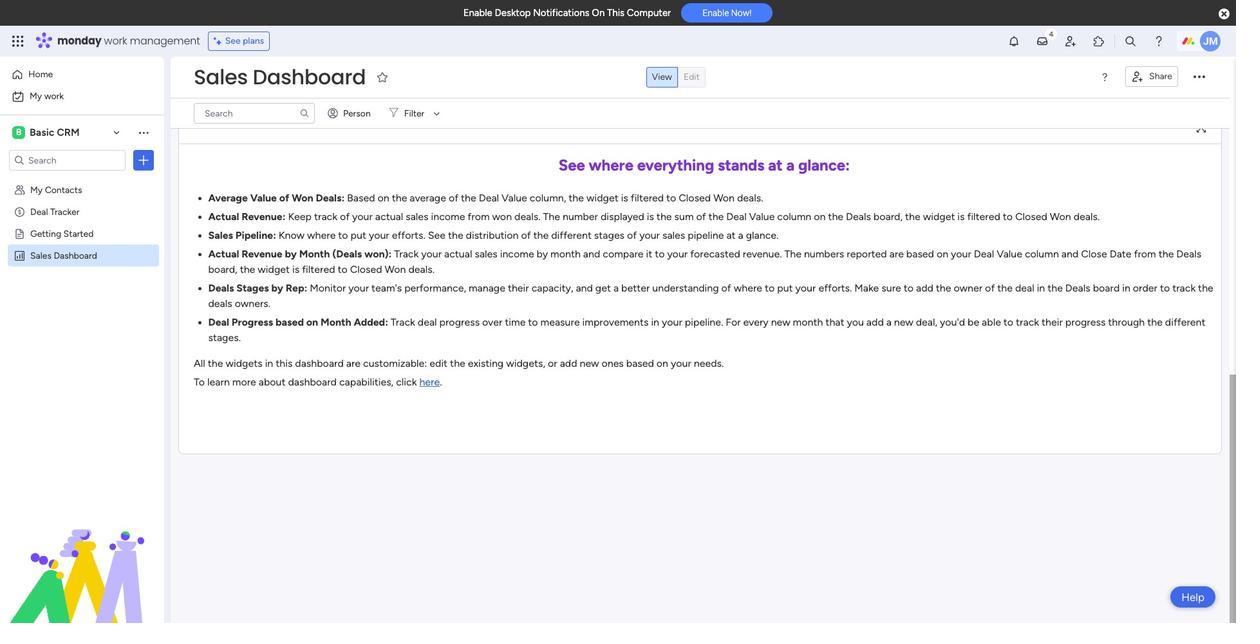 Task type: locate. For each thing, give the bounding box(es) containing it.
track inside "track your actual sales income by month and compare it to your forecasted revenue. the numbers reported are based on your deal value column and close date from the deals board, the widget is filtered to closed won deals."
[[394, 248, 419, 260]]

where up every
[[734, 282, 763, 294]]

my left contacts
[[30, 184, 43, 195]]

track inside track deal progress over time to measure improvements in your pipeline. for every new month that you add a new deal, you'd be able to track their progress through the different stages.
[[1016, 316, 1040, 328]]

0 horizontal spatial actual
[[375, 211, 403, 223]]

see left plans
[[225, 35, 241, 46]]

be
[[968, 316, 980, 328]]

my down home
[[30, 91, 42, 102]]

numbers
[[804, 248, 845, 260]]

dashboard right this
[[295, 357, 344, 370]]

by
[[285, 248, 297, 260], [537, 248, 548, 260], [272, 282, 283, 294]]

month left added:
[[321, 316, 351, 328]]

dashboard down started
[[54, 250, 97, 261]]

based inside "track your actual sales income by month and compare it to your forecasted revenue. the numbers reported are based on your deal value column and close date from the deals board, the widget is filtered to closed won deals."
[[907, 248, 934, 260]]

sales inside "track your actual sales income by month and compare it to your forecasted revenue. the numbers reported are based on your deal value column and close date from the deals board, the widget is filtered to closed won deals."
[[475, 248, 498, 260]]

1 horizontal spatial the
[[785, 248, 802, 260]]

2 horizontal spatial track
[[1173, 282, 1196, 294]]

by down know
[[285, 248, 297, 260]]

and for the
[[576, 282, 593, 294]]

Sales Dashboard field
[[191, 62, 369, 91]]

0 vertical spatial where
[[589, 156, 634, 175]]

deal up owner
[[974, 248, 995, 260]]

track inside track deal progress over time to measure improvements in your pipeline. for every new month that you add a new deal, you'd be able to track their progress through the different stages.
[[391, 316, 415, 328]]

and left close
[[1062, 248, 1079, 260]]

0 horizontal spatial from
[[468, 211, 490, 223]]

stands
[[718, 156, 765, 175]]

won):
[[365, 248, 392, 260]]

sales left pipeline:
[[208, 229, 233, 242]]

add to favorites image
[[376, 71, 389, 83]]

column
[[778, 211, 812, 223], [1025, 248, 1059, 260]]

enable now!
[[703, 8, 752, 18]]

0 horizontal spatial sales dashboard
[[30, 250, 97, 261]]

search image
[[299, 108, 310, 119]]

1 horizontal spatial by
[[285, 248, 297, 260]]

a left "glance."
[[738, 229, 744, 242]]

2 horizontal spatial sales
[[663, 229, 685, 242]]

0 vertical spatial from
[[468, 211, 490, 223]]

0 horizontal spatial where
[[307, 229, 336, 242]]

1 vertical spatial put
[[778, 282, 793, 294]]

revenue
[[242, 248, 283, 260]]

track
[[314, 211, 337, 223], [1173, 282, 1196, 294], [1016, 316, 1040, 328]]

0 horizontal spatial sales
[[406, 211, 429, 223]]

1 horizontal spatial efforts.
[[819, 282, 852, 294]]

work down home
[[44, 91, 64, 102]]

actual down average
[[208, 211, 239, 223]]

1 vertical spatial closed
[[1016, 211, 1048, 223]]

0 vertical spatial their
[[508, 282, 529, 294]]

2 vertical spatial track
[[1016, 316, 1040, 328]]

0 vertical spatial are
[[890, 248, 904, 260]]

from inside "track your actual sales income by month and compare it to your forecasted revenue. the numbers reported are based on your deal value column and close date from the deals board, the widget is filtered to closed won deals."
[[1134, 248, 1157, 260]]

1 vertical spatial widget
[[923, 211, 955, 223]]

add inside monitor your team's performance, manage their capacity, and get a better understanding of where to put your efforts. make sure to add the owner of the deal in the deals board in order to track the deals owners.
[[916, 282, 934, 294]]

the down column,
[[543, 211, 560, 223]]

0 horizontal spatial by
[[272, 282, 283, 294]]

enable
[[463, 7, 493, 19], [703, 8, 729, 18]]

closed inside "track your actual sales income by month and compare it to your forecasted revenue. the numbers reported are based on your deal value column and close date from the deals board, the widget is filtered to closed won deals."
[[350, 263, 382, 276]]

different
[[551, 229, 592, 242], [1166, 316, 1206, 328]]

2 horizontal spatial widget
[[923, 211, 955, 223]]

of down "track your actual sales income by month and compare it to your forecasted revenue. the numbers reported are based on your deal value column and close date from the deals board, the widget is filtered to closed won deals."
[[722, 282, 731, 294]]

it
[[646, 248, 653, 260]]

1 progress from the left
[[440, 316, 480, 328]]

2 vertical spatial based
[[627, 357, 654, 370]]

0 horizontal spatial add
[[560, 357, 577, 370]]

actual down pipeline:
[[208, 248, 239, 260]]

1 horizontal spatial sales dashboard
[[194, 62, 366, 91]]

2 horizontal spatial filtered
[[968, 211, 1001, 223]]

closed
[[679, 192, 711, 204], [1016, 211, 1048, 223], [350, 263, 382, 276]]

0 horizontal spatial board,
[[208, 263, 237, 276]]

the
[[543, 211, 560, 223], [785, 248, 802, 260]]

1 vertical spatial dashboard
[[288, 376, 337, 388]]

deal right owner
[[1016, 282, 1035, 294]]

put up the (deals
[[351, 229, 366, 242]]

None search field
[[194, 103, 315, 124]]

2 horizontal spatial where
[[734, 282, 763, 294]]

sales right public dashboard image
[[30, 250, 52, 261]]

deal up "glance."
[[727, 211, 747, 223]]

average value of won deals: based on the average of the deal value column, the widget is filtered to closed won deals. actual revenue: keep track of your actual sales income from won deals. the number displayed is the sum of the deal value column on the deals board, the widget is filtered to closed won deals. sales pipeline: know where to put your efforts. see the distribution of the different stages of your sales pipeline at a glance.
[[208, 192, 1100, 242]]

income inside average value of won deals: based on the average of the deal value column, the widget is filtered to closed won deals. actual revenue: keep track of your actual sales income from won deals. the number displayed is the sum of the deal value column on the deals board, the widget is filtered to closed won deals. sales pipeline: know where to put your efforts. see the distribution of the different stages of your sales pipeline at a glance.
[[431, 211, 465, 223]]

1 horizontal spatial where
[[589, 156, 634, 175]]

enable now! button
[[682, 3, 773, 23]]

2 vertical spatial see
[[428, 229, 446, 242]]

from up 'distribution'
[[468, 211, 490, 223]]

2 progress from the left
[[1066, 316, 1106, 328]]

the inside track deal progress over time to measure improvements in your pipeline. for every new month that you add a new deal, you'd be able to track their progress through the different stages.
[[1148, 316, 1163, 328]]

0 vertical spatial different
[[551, 229, 592, 242]]

income down average
[[431, 211, 465, 223]]

sales dashboard inside banner
[[194, 62, 366, 91]]

1 horizontal spatial put
[[778, 282, 793, 294]]

add inside track deal progress over time to measure improvements in your pipeline. for every new month that you add a new deal, you'd be able to track their progress through the different stages.
[[867, 316, 884, 328]]

here link
[[420, 376, 440, 388]]

0 vertical spatial see
[[225, 35, 241, 46]]

1 horizontal spatial filtered
[[631, 192, 664, 204]]

0 horizontal spatial column
[[778, 211, 812, 223]]

my
[[30, 91, 42, 102], [30, 184, 43, 195]]

0 horizontal spatial enable
[[463, 7, 493, 19]]

1 vertical spatial their
[[1042, 316, 1063, 328]]

enable for enable now!
[[703, 8, 729, 18]]

sum
[[675, 211, 694, 223]]

work
[[104, 33, 127, 48], [44, 91, 64, 102]]

efforts. left make
[[819, 282, 852, 294]]

everything
[[637, 156, 714, 175]]

dashboard up search image
[[253, 62, 366, 91]]

sales dashboard up search image
[[194, 62, 366, 91]]

my for my contacts
[[30, 184, 43, 195]]

0 vertical spatial my
[[30, 91, 42, 102]]

2 horizontal spatial based
[[907, 248, 934, 260]]

my inside option
[[30, 91, 42, 102]]

where up actual revenue by month (deals won):
[[307, 229, 336, 242]]

board, up the reported
[[874, 211, 903, 223]]

of right owner
[[985, 282, 995, 294]]

monday work management
[[57, 33, 200, 48]]

where
[[589, 156, 634, 175], [307, 229, 336, 242], [734, 282, 763, 294]]

0 horizontal spatial put
[[351, 229, 366, 242]]

2 vertical spatial filtered
[[302, 263, 335, 276]]

1 vertical spatial deal
[[418, 316, 437, 328]]

invite members image
[[1065, 35, 1077, 48]]

help
[[1182, 591, 1205, 604]]

track right added:
[[391, 316, 415, 328]]

board, up deals
[[208, 263, 237, 276]]

0 vertical spatial the
[[543, 211, 560, 223]]

value inside "track your actual sales income by month and compare it to your forecasted revenue. the numbers reported are based on your deal value column and close date from the deals board, the widget is filtered to closed won deals."
[[997, 248, 1023, 260]]

see inside see plans button
[[225, 35, 241, 46]]

sales down average
[[406, 211, 429, 223]]

monday marketplace image
[[1093, 35, 1106, 48]]

1 vertical spatial track
[[1173, 282, 1196, 294]]

0 horizontal spatial closed
[[350, 263, 382, 276]]

track right won): on the top of the page
[[394, 248, 419, 260]]

the right the revenue.
[[785, 248, 802, 260]]

1 horizontal spatial sales
[[475, 248, 498, 260]]

progress down 'board'
[[1066, 316, 1106, 328]]

on
[[378, 192, 389, 204], [814, 211, 826, 223], [937, 248, 949, 260], [306, 316, 318, 328], [657, 357, 669, 370]]

income inside "track your actual sales income by month and compare it to your forecasted revenue. the numbers reported are based on your deal value column and close date from the deals board, the widget is filtered to closed won deals."
[[500, 248, 534, 260]]

all the widgets in this dashboard are customizable: edit the existing widgets, or add new ones based on your needs. to learn more about dashboard capabilities, click here .
[[194, 357, 724, 388]]

more options image
[[1194, 71, 1206, 83]]

see up column,
[[559, 156, 585, 175]]

sales inside average value of won deals: based on the average of the deal value column, the widget is filtered to closed won deals. actual revenue: keep track of your actual sales income from won deals. the number displayed is the sum of the deal value column on the deals board, the widget is filtered to closed won deals. sales pipeline: know where to put your efforts. see the distribution of the different stages of your sales pipeline at a glance.
[[208, 229, 233, 242]]

where up displayed
[[589, 156, 634, 175]]

widgets
[[226, 357, 263, 370]]

distribution
[[466, 229, 519, 242]]

sales down 'distribution'
[[475, 248, 498, 260]]

0 horizontal spatial see
[[225, 35, 241, 46]]

your left pipeline.
[[662, 316, 683, 328]]

1 vertical spatial are
[[346, 357, 361, 370]]

compare
[[603, 248, 644, 260]]

dashboard down this
[[288, 376, 337, 388]]

every
[[744, 316, 769, 328]]

track inside average value of won deals: based on the average of the deal value column, the widget is filtered to closed won deals. actual revenue: keep track of your actual sales income from won deals. the number displayed is the sum of the deal value column on the deals board, the widget is filtered to closed won deals. sales pipeline: know where to put your efforts. see the distribution of the different stages of your sales pipeline at a glance.
[[314, 211, 337, 223]]

1 vertical spatial column
[[1025, 248, 1059, 260]]

track
[[394, 248, 419, 260], [391, 316, 415, 328]]

list box
[[0, 176, 164, 440]]

track right able
[[1016, 316, 1040, 328]]

your up owner
[[951, 248, 972, 260]]

deals. up performance,
[[409, 263, 435, 276]]

2 vertical spatial add
[[560, 357, 577, 370]]

1 vertical spatial different
[[1166, 316, 1206, 328]]

put
[[351, 229, 366, 242], [778, 282, 793, 294]]

is inside "track your actual sales income by month and compare it to your forecasted revenue. the numbers reported are based on your deal value column and close date from the deals board, the widget is filtered to closed won deals."
[[292, 263, 300, 276]]

my work option
[[8, 86, 157, 107]]

at inside average value of won deals: based on the average of the deal value column, the widget is filtered to closed won deals. actual revenue: keep track of your actual sales income from won deals. the number displayed is the sum of the deal value column on the deals board, the widget is filtered to closed won deals. sales pipeline: know where to put your efforts. see the distribution of the different stages of your sales pipeline at a glance.
[[727, 229, 736, 242]]

or
[[548, 357, 558, 370]]

workspace options image
[[137, 126, 150, 139]]

see down average
[[428, 229, 446, 242]]

add right the 'or'
[[560, 357, 577, 370]]

sure
[[882, 282, 902, 294]]

progress
[[440, 316, 480, 328], [1066, 316, 1106, 328]]

from inside average value of won deals: based on the average of the deal value column, the widget is filtered to closed won deals. actual revenue: keep track of your actual sales income from won deals. the number displayed is the sum of the deal value column on the deals board, the widget is filtered to closed won deals. sales pipeline: know where to put your efforts. see the distribution of the different stages of your sales pipeline at a glance.
[[468, 211, 490, 223]]

capabilities,
[[339, 376, 394, 388]]

add
[[916, 282, 934, 294], [867, 316, 884, 328], [560, 357, 577, 370]]

0 horizontal spatial based
[[276, 316, 304, 328]]

1 vertical spatial sales
[[208, 229, 233, 242]]

1 horizontal spatial their
[[1042, 316, 1063, 328]]

deal up getting
[[30, 206, 48, 217]]

put inside monitor your team's performance, manage their capacity, and get a better understanding of where to put your efforts. make sure to add the owner of the deal in the deals board in order to track the deals owners.
[[778, 282, 793, 294]]

1 vertical spatial income
[[500, 248, 534, 260]]

this
[[276, 357, 293, 370]]

their right able
[[1042, 316, 1063, 328]]

1 horizontal spatial income
[[500, 248, 534, 260]]

are up 'capabilities,'
[[346, 357, 361, 370]]

at right the stands
[[769, 156, 783, 175]]

column up "glance."
[[778, 211, 812, 223]]

track your actual sales income by month and compare it to your forecasted revenue. the numbers reported are based on your deal value column and close date from the deals board, the widget is filtered to closed won deals.
[[208, 248, 1204, 276]]

at
[[769, 156, 783, 175], [727, 229, 736, 242]]

based inside all the widgets in this dashboard are customizable: edit the existing widgets, or add new ones based on your needs. to learn more about dashboard capabilities, click here .
[[627, 357, 654, 370]]

monitor your team's performance, manage their capacity, and get a better understanding of where to put your efforts. make sure to add the owner of the deal in the deals board in order to track the deals owners.
[[208, 282, 1216, 310]]

enable inside button
[[703, 8, 729, 18]]

0 vertical spatial add
[[916, 282, 934, 294]]

share
[[1150, 71, 1173, 82]]

your up it
[[640, 229, 660, 242]]

based down rep:
[[276, 316, 304, 328]]

1 vertical spatial at
[[727, 229, 736, 242]]

options image
[[137, 154, 150, 167]]

0 vertical spatial sales dashboard
[[194, 62, 366, 91]]

revenue:
[[242, 211, 286, 223]]

2 actual from the top
[[208, 248, 239, 260]]

different down number
[[551, 229, 592, 242]]

column inside average value of won deals: based on the average of the deal value column, the widget is filtered to closed won deals. actual revenue: keep track of your actual sales income from won deals. the number displayed is the sum of the deal value column on the deals board, the widget is filtered to closed won deals. sales pipeline: know where to put your efforts. see the distribution of the different stages of your sales pipeline at a glance.
[[778, 211, 812, 223]]

deals. inside "track your actual sales income by month and compare it to your forecasted revenue. the numbers reported are based on your deal value column and close date from the deals board, the widget is filtered to closed won deals."
[[409, 263, 435, 276]]

average
[[208, 192, 248, 204]]

order
[[1133, 282, 1158, 294]]

getting started
[[30, 228, 94, 239]]

enable left 'now!'
[[703, 8, 729, 18]]

deals. right won
[[515, 211, 541, 223]]

of down the deals:
[[340, 211, 350, 223]]

revenue.
[[743, 248, 782, 260]]

0 vertical spatial deal
[[1016, 282, 1035, 294]]

your up won): on the top of the page
[[369, 229, 390, 242]]

1 horizontal spatial based
[[627, 357, 654, 370]]

0 vertical spatial actual
[[375, 211, 403, 223]]

my inside list box
[[30, 184, 43, 195]]

board,
[[874, 211, 903, 223], [208, 263, 237, 276]]

see
[[225, 35, 241, 46], [559, 156, 585, 175], [428, 229, 446, 242]]

2 vertical spatial widget
[[258, 263, 290, 276]]

different inside average value of won deals: based on the average of the deal value column, the widget is filtered to closed won deals. actual revenue: keep track of your actual sales income from won deals. the number displayed is the sum of the deal value column on the deals board, the widget is filtered to closed won deals. sales pipeline: know where to put your efforts. see the distribution of the different stages of your sales pipeline at a glance.
[[551, 229, 592, 242]]

new right every
[[771, 316, 791, 328]]

on inside all the widgets in this dashboard are customizable: edit the existing widgets, or add new ones based on your needs. to learn more about dashboard capabilities, click here .
[[657, 357, 669, 370]]

sales dashboard inside list box
[[30, 250, 97, 261]]

put down the revenue.
[[778, 282, 793, 294]]

different right 'through'
[[1166, 316, 1206, 328]]

computer
[[627, 7, 671, 19]]

efforts. inside average value of won deals: based on the average of the deal value column, the widget is filtered to closed won deals. actual revenue: keep track of your actual sales income from won deals. the number displayed is the sum of the deal value column on the deals board, the widget is filtered to closed won deals. sales pipeline: know where to put your efforts. see the distribution of the different stages of your sales pipeline at a glance.
[[392, 229, 426, 242]]

work inside option
[[44, 91, 64, 102]]

deal progress based on month added:
[[208, 316, 391, 328]]

my work
[[30, 91, 64, 102]]

add inside all the widgets in this dashboard are customizable: edit the existing widgets, or add new ones based on your needs. to learn more about dashboard capabilities, click here .
[[560, 357, 577, 370]]

are inside "track your actual sales income by month and compare it to your forecasted revenue. the numbers reported are based on your deal value column and close date from the deals board, the widget is filtered to closed won deals."
[[890, 248, 904, 260]]

plans
[[243, 35, 264, 46]]

0 vertical spatial work
[[104, 33, 127, 48]]

track for deal progress based on month added:
[[391, 316, 415, 328]]

crm
[[57, 126, 80, 138]]

0 vertical spatial track
[[314, 211, 337, 223]]

different inside track deal progress over time to measure improvements in your pipeline. for every new month that you add a new deal, you'd be able to track their progress through the different stages.
[[1166, 316, 1206, 328]]

capacity,
[[532, 282, 574, 294]]

lottie animation element
[[0, 493, 164, 623]]

month down know
[[299, 248, 330, 260]]

widget inside "track your actual sales income by month and compare it to your forecasted revenue. the numbers reported are based on your deal value column and close date from the deals board, the widget is filtered to closed won deals."
[[258, 263, 290, 276]]

a inside monitor your team's performance, manage their capacity, and get a better understanding of where to put your efforts. make sure to add the owner of the deal in the deals board in order to track the deals owners.
[[614, 282, 619, 294]]

0 vertical spatial closed
[[679, 192, 711, 204]]

column left close
[[1025, 248, 1059, 260]]

dashboard
[[295, 357, 344, 370], [288, 376, 337, 388]]

2 vertical spatial sales
[[30, 250, 52, 261]]

on
[[592, 7, 605, 19]]

sales inside list box
[[30, 250, 52, 261]]

option
[[0, 178, 164, 181]]

1 vertical spatial the
[[785, 248, 802, 260]]

0 vertical spatial column
[[778, 211, 812, 223]]

1 vertical spatial work
[[44, 91, 64, 102]]

arrow down image
[[429, 106, 445, 121]]

deal inside list box
[[30, 206, 48, 217]]

enable desktop notifications on this computer
[[463, 7, 671, 19]]

income down 'distribution'
[[500, 248, 534, 260]]

is
[[621, 192, 628, 204], [647, 211, 654, 223], [958, 211, 965, 223], [292, 263, 300, 276]]

deals. down the stands
[[737, 192, 764, 204]]

0 vertical spatial month
[[551, 248, 581, 260]]

manage
[[469, 282, 506, 294]]

by left rep:
[[272, 282, 283, 294]]

here
[[420, 376, 440, 388]]

v2 fullscreen image
[[1197, 123, 1206, 133]]

a inside track deal progress over time to measure improvements in your pipeline. for every new month that you add a new deal, you'd be able to track their progress through the different stages.
[[887, 316, 892, 328]]

1 horizontal spatial from
[[1134, 248, 1157, 260]]

efforts.
[[392, 229, 426, 242], [819, 282, 852, 294]]

actual down 'distribution'
[[444, 248, 472, 260]]

deal down performance,
[[418, 316, 437, 328]]

1 vertical spatial board,
[[208, 263, 237, 276]]

actual up won): on the top of the page
[[375, 211, 403, 223]]

sales down see plans button
[[194, 62, 248, 91]]

sales dashboard banner
[[171, 57, 1230, 129]]

0 vertical spatial income
[[431, 211, 465, 223]]

enable left desktop
[[463, 7, 493, 19]]

see plans
[[225, 35, 264, 46]]

stages
[[237, 282, 269, 294]]

deals:
[[316, 192, 345, 204]]

1 vertical spatial actual
[[208, 248, 239, 260]]

sales dashboard
[[194, 62, 366, 91], [30, 250, 97, 261]]

deal inside track deal progress over time to measure improvements in your pipeline. for every new month that you add a new deal, you'd be able to track their progress through the different stages.
[[418, 316, 437, 328]]

based right the reported
[[907, 248, 934, 260]]

1 actual from the top
[[208, 211, 239, 223]]

add right sure
[[916, 282, 934, 294]]

learn
[[207, 376, 230, 388]]

and inside monitor your team's performance, manage their capacity, and get a better understanding of where to put your efforts. make sure to add the owner of the deal in the deals board in order to track the deals owners.
[[576, 282, 593, 294]]

0 horizontal spatial are
[[346, 357, 361, 370]]

their right "manage"
[[508, 282, 529, 294]]

your inside track deal progress over time to measure improvements in your pipeline. for every new month that you add a new deal, you'd be able to track their progress through the different stages.
[[662, 316, 683, 328]]

0 vertical spatial widget
[[587, 192, 619, 204]]

a right the get
[[614, 282, 619, 294]]

0 vertical spatial efforts.
[[392, 229, 426, 242]]

in inside track deal progress over time to measure improvements in your pipeline. for every new month that you add a new deal, you'd be able to track their progress through the different stages.
[[651, 316, 660, 328]]

1 horizontal spatial at
[[769, 156, 783, 175]]

based right the ones
[[627, 357, 654, 370]]

2 vertical spatial sales
[[475, 248, 498, 260]]

deal
[[479, 192, 499, 204], [30, 206, 48, 217], [727, 211, 747, 223], [974, 248, 995, 260], [208, 316, 229, 328]]

from right "date"
[[1134, 248, 1157, 260]]

2 horizontal spatial add
[[916, 282, 934, 294]]

Filter dashboard by text search field
[[194, 103, 315, 124]]

forecasted
[[691, 248, 741, 260]]

new left deal,
[[894, 316, 914, 328]]

get
[[596, 282, 611, 294]]

1 horizontal spatial deal
[[1016, 282, 1035, 294]]

0 horizontal spatial their
[[508, 282, 529, 294]]

0 vertical spatial actual
[[208, 211, 239, 223]]

of right 'distribution'
[[521, 229, 531, 242]]

1 horizontal spatial column
[[1025, 248, 1059, 260]]

deals.
[[737, 192, 764, 204], [515, 211, 541, 223], [1074, 211, 1100, 223], [409, 263, 435, 276]]

1 vertical spatial actual
[[444, 248, 472, 260]]

2 horizontal spatial closed
[[1016, 211, 1048, 223]]

make
[[855, 282, 879, 294]]

0 vertical spatial board,
[[874, 211, 903, 223]]

notifications image
[[1008, 35, 1021, 48]]

1 horizontal spatial progress
[[1066, 316, 1106, 328]]

sales
[[406, 211, 429, 223], [663, 229, 685, 242], [475, 248, 498, 260]]

0 horizontal spatial work
[[44, 91, 64, 102]]

progress left over
[[440, 316, 480, 328]]

your left team's
[[349, 282, 369, 294]]

and left the get
[[576, 282, 593, 294]]

track down the deals:
[[314, 211, 337, 223]]

sales inside banner
[[194, 62, 248, 91]]

to
[[667, 192, 676, 204], [1003, 211, 1013, 223], [338, 229, 348, 242], [655, 248, 665, 260], [338, 263, 348, 276], [765, 282, 775, 294], [904, 282, 914, 294], [1161, 282, 1170, 294], [528, 316, 538, 328], [1004, 316, 1014, 328]]

month inside track deal progress over time to measure improvements in your pipeline. for every new month that you add a new deal, you'd be able to track their progress through the different stages.
[[793, 316, 823, 328]]

at up forecasted
[[727, 229, 736, 242]]

work for my
[[44, 91, 64, 102]]

2 vertical spatial where
[[734, 282, 763, 294]]

1 vertical spatial track
[[391, 316, 415, 328]]

of right average
[[449, 192, 459, 204]]

by up capacity,
[[537, 248, 548, 260]]

1 vertical spatial see
[[559, 156, 585, 175]]

dapulse close image
[[1219, 8, 1230, 21]]

sales dashboard down getting started
[[30, 250, 97, 261]]

work right the monday
[[104, 33, 127, 48]]

are inside all the widgets in this dashboard are customizable: edit the existing widgets, or add new ones based on your needs. to learn more about dashboard capabilities, click here .
[[346, 357, 361, 370]]

the
[[392, 192, 407, 204], [461, 192, 476, 204], [569, 192, 584, 204], [657, 211, 672, 223], [709, 211, 724, 223], [828, 211, 844, 223], [906, 211, 921, 223], [448, 229, 463, 242], [534, 229, 549, 242], [1159, 248, 1174, 260], [240, 263, 255, 276], [936, 282, 952, 294], [998, 282, 1013, 294], [1048, 282, 1063, 294], [1199, 282, 1214, 294], [1148, 316, 1163, 328], [208, 357, 223, 370], [450, 357, 466, 370]]

0 vertical spatial sales
[[406, 211, 429, 223]]

and down stages
[[583, 248, 600, 260]]

by for performance,
[[272, 282, 283, 294]]

track for through
[[1016, 316, 1040, 328]]

sales down sum
[[663, 229, 685, 242]]

deal inside "track your actual sales income by month and compare it to your forecasted revenue. the numbers reported are based on your deal value column and close date from the deals board, the widget is filtered to closed won deals."
[[974, 248, 995, 260]]

your left needs.
[[671, 357, 692, 370]]



Task type: describe. For each thing, give the bounding box(es) containing it.
Search in workspace field
[[27, 153, 108, 168]]

date
[[1110, 248, 1132, 260]]

efforts. inside monitor your team's performance, manage their capacity, and get a better understanding of where to put your efforts. make sure to add the owner of the deal in the deals board in order to track the deals owners.
[[819, 282, 852, 294]]

displayed
[[601, 211, 645, 223]]

desktop
[[495, 7, 531, 19]]

your down "based"
[[352, 211, 373, 223]]

your down the numbers
[[796, 282, 816, 294]]

won inside "track your actual sales income by month and compare it to your forecasted revenue. the numbers reported are based on your deal value column and close date from the deals board, the widget is filtered to closed won deals."
[[385, 263, 406, 276]]

edit
[[430, 357, 448, 370]]

all
[[194, 357, 205, 370]]

click
[[396, 376, 417, 388]]

board, inside "track your actual sales income by month and compare it to your forecasted revenue. the numbers reported are based on your deal value column and close date from the deals board, the widget is filtered to closed won deals."
[[208, 263, 237, 276]]

able
[[982, 316, 1001, 328]]

the inside average value of won deals: based on the average of the deal value column, the widget is filtered to closed won deals. actual revenue: keep track of your actual sales income from won deals. the number displayed is the sum of the deal value column on the deals board, the widget is filtered to closed won deals. sales pipeline: know where to put your efforts. see the distribution of the different stages of your sales pipeline at a glance.
[[543, 211, 560, 223]]

jeremy miller image
[[1200, 31, 1221, 52]]

tracker
[[50, 206, 80, 217]]

0 horizontal spatial dashboard
[[54, 250, 97, 261]]

column,
[[530, 192, 566, 204]]

deals. up close
[[1074, 211, 1100, 223]]

month inside "track your actual sales income by month and compare it to your forecasted revenue. the numbers reported are based on your deal value column and close date from the deals board, the widget is filtered to closed won deals."
[[551, 248, 581, 260]]

1 vertical spatial sales
[[663, 229, 685, 242]]

monday
[[57, 33, 101, 48]]

help image
[[1153, 35, 1166, 48]]

through
[[1109, 316, 1145, 328]]

edit button
[[678, 67, 706, 88]]

lottie animation image
[[0, 493, 164, 623]]

of right sum
[[697, 211, 706, 223]]

their inside track deal progress over time to measure improvements in your pipeline. for every new month that you add a new deal, you'd be able to track their progress through the different stages.
[[1042, 316, 1063, 328]]

actual inside average value of won deals: based on the average of the deal value column, the widget is filtered to closed won deals. actual revenue: keep track of your actual sales income from won deals. the number displayed is the sum of the deal value column on the deals board, the widget is filtered to closed won deals. sales pipeline: know where to put your efforts. see the distribution of the different stages of your sales pipeline at a glance.
[[208, 211, 239, 223]]

you
[[847, 316, 864, 328]]

public board image
[[14, 227, 26, 240]]

know
[[279, 229, 305, 242]]

column inside "track your actual sales income by month and compare it to your forecasted revenue. the numbers reported are based on your deal value column and close date from the deals board, the widget is filtered to closed won deals."
[[1025, 248, 1059, 260]]

this
[[607, 7, 625, 19]]

where inside monitor your team's performance, manage their capacity, and get a better understanding of where to put your efforts. make sure to add the owner of the deal in the deals board in order to track the deals owners.
[[734, 282, 763, 294]]

stages
[[594, 229, 625, 242]]

my work link
[[8, 86, 157, 107]]

basic crm
[[30, 126, 80, 138]]

of up keep
[[279, 192, 289, 204]]

select product image
[[12, 35, 24, 48]]

where inside average value of won deals: based on the average of the deal value column, the widget is filtered to closed won deals. actual revenue: keep track of your actual sales income from won deals. the number displayed is the sum of the deal value column on the deals board, the widget is filtered to closed won deals. sales pipeline: know where to put your efforts. see the distribution of the different stages of your sales pipeline at a glance.
[[307, 229, 336, 242]]

person button
[[323, 103, 379, 124]]

pipeline.
[[685, 316, 723, 328]]

close
[[1081, 248, 1108, 260]]

rep:
[[286, 282, 307, 294]]

my for my work
[[30, 91, 42, 102]]

your inside all the widgets in this dashboard are customizable: edit the existing widgets, or add new ones based on your needs. to learn more about dashboard capabilities, click here .
[[671, 357, 692, 370]]

person
[[343, 108, 371, 119]]

new inside all the widgets in this dashboard are customizable: edit the existing widgets, or add new ones based on your needs. to learn more about dashboard capabilities, click here .
[[580, 357, 599, 370]]

over
[[482, 316, 503, 328]]

number
[[563, 211, 598, 223]]

deal inside monitor your team's performance, manage their capacity, and get a better understanding of where to put your efforts. make sure to add the owner of the deal in the deals board in order to track the deals owners.
[[1016, 282, 1035, 294]]

for
[[726, 316, 741, 328]]

menu image
[[1100, 72, 1110, 82]]

notifications
[[533, 7, 590, 19]]

enable for enable desktop notifications on this computer
[[463, 7, 493, 19]]

work for monday
[[104, 33, 127, 48]]

track inside monitor your team's performance, manage their capacity, and get a better understanding of where to put your efforts. make sure to add the owner of the deal in the deals board in order to track the deals owners.
[[1173, 282, 1196, 294]]

none search field inside sales dashboard banner
[[194, 103, 315, 124]]

edit
[[684, 71, 700, 82]]

glance:
[[799, 156, 850, 175]]

reported
[[847, 248, 887, 260]]

deal up stages.
[[208, 316, 229, 328]]

track for actual revenue by month (deals won):
[[394, 248, 419, 260]]

based
[[347, 192, 375, 204]]

track for actual
[[314, 211, 337, 223]]

the inside "track your actual sales income by month and compare it to your forecasted revenue. the numbers reported are based on your deal value column and close date from the deals board, the widget is filtered to closed won deals."
[[785, 248, 802, 260]]

deals inside "track your actual sales income by month and compare it to your forecasted revenue. the numbers reported are based on your deal value column and close date from the deals board, the widget is filtered to closed won deals."
[[1177, 248, 1202, 260]]

display modes group
[[646, 67, 706, 88]]

deals
[[208, 298, 232, 310]]

.
[[440, 376, 442, 388]]

public dashboard image
[[14, 249, 26, 261]]

your right it
[[667, 248, 688, 260]]

filtered inside "track your actual sales income by month and compare it to your forecasted revenue. the numbers reported are based on your deal value column and close date from the deals board, the widget is filtered to closed won deals."
[[302, 263, 335, 276]]

2 horizontal spatial new
[[894, 316, 914, 328]]

on inside "track your actual sales income by month and compare it to your forecasted revenue. the numbers reported are based on your deal value column and close date from the deals board, the widget is filtered to closed won deals."
[[937, 248, 949, 260]]

update feed image
[[1036, 35, 1049, 48]]

search everything image
[[1124, 35, 1137, 48]]

actual inside average value of won deals: based on the average of the deal value column, the widget is filtered to closed won deals. actual revenue: keep track of your actual sales income from won deals. the number displayed is the sum of the deal value column on the deals board, the widget is filtered to closed won deals. sales pipeline: know where to put your efforts. see the distribution of the different stages of your sales pipeline at a glance.
[[375, 211, 403, 223]]

0 vertical spatial at
[[769, 156, 783, 175]]

management
[[130, 33, 200, 48]]

b
[[16, 127, 21, 138]]

see for see where everything stands at a glance:
[[559, 156, 585, 175]]

actual revenue by month (deals won):
[[208, 248, 394, 260]]

widgets,
[[506, 357, 546, 370]]

started
[[63, 228, 94, 239]]

actual inside "track your actual sales income by month and compare it to your forecasted revenue. the numbers reported are based on your deal value column and close date from the deals board, the widget is filtered to closed won deals."
[[444, 248, 472, 260]]

home
[[28, 69, 53, 80]]

see inside average value of won deals: based on the average of the deal value column, the widget is filtered to closed won deals. actual revenue: keep track of your actual sales income from won deals. the number displayed is the sum of the deal value column on the deals board, the widget is filtered to closed won deals. sales pipeline: know where to put your efforts. see the distribution of the different stages of your sales pipeline at a glance.
[[428, 229, 446, 242]]

team's
[[372, 282, 402, 294]]

1 vertical spatial based
[[276, 316, 304, 328]]

see plans button
[[208, 32, 270, 51]]

workspace image
[[12, 126, 25, 140]]

deal,
[[916, 316, 938, 328]]

improvements
[[583, 316, 649, 328]]

progress
[[232, 316, 273, 328]]

1 horizontal spatial closed
[[679, 192, 711, 204]]

getting
[[30, 228, 61, 239]]

of up the compare on the top of the page
[[627, 229, 637, 242]]

owner
[[954, 282, 983, 294]]

and for to
[[583, 248, 600, 260]]

help button
[[1171, 587, 1216, 608]]

monitor
[[310, 282, 346, 294]]

needs.
[[694, 357, 724, 370]]

better
[[622, 282, 650, 294]]

1 horizontal spatial new
[[771, 316, 791, 328]]

their inside monitor your team's performance, manage their capacity, and get a better understanding of where to put your efforts. make sure to add the owner of the deal in the deals board in order to track the deals owners.
[[508, 282, 529, 294]]

by inside "track your actual sales income by month and compare it to your forecasted revenue. the numbers reported are based on your deal value column and close date from the deals board, the widget is filtered to closed won deals."
[[537, 248, 548, 260]]

see for see plans
[[225, 35, 241, 46]]

0 vertical spatial filtered
[[631, 192, 664, 204]]

filter
[[404, 108, 425, 119]]

you'd
[[940, 316, 965, 328]]

a left glance:
[[787, 156, 795, 175]]

more
[[232, 376, 256, 388]]

list box containing my contacts
[[0, 176, 164, 440]]

deal up won
[[479, 192, 499, 204]]

deals inside average value of won deals: based on the average of the deal value column, the widget is filtered to closed won deals. actual revenue: keep track of your actual sales income from won deals. the number displayed is the sum of the deal value column on the deals board, the widget is filtered to closed won deals. sales pipeline: know where to put your efforts. see the distribution of the different stages of your sales pipeline at a glance.
[[846, 211, 871, 223]]

existing
[[468, 357, 504, 370]]

a inside average value of won deals: based on the average of the deal value column, the widget is filtered to closed won deals. actual revenue: keep track of your actual sales income from won deals. the number displayed is the sum of the deal value column on the deals board, the widget is filtered to closed won deals. sales pipeline: know where to put your efforts. see the distribution of the different stages of your sales pipeline at a glance.
[[738, 229, 744, 242]]

won
[[492, 211, 512, 223]]

dashboard inside banner
[[253, 62, 366, 91]]

understanding
[[653, 282, 719, 294]]

about
[[259, 376, 286, 388]]

home option
[[8, 64, 157, 85]]

board
[[1093, 282, 1120, 294]]

0 vertical spatial month
[[299, 248, 330, 260]]

workspace selection element
[[12, 125, 82, 140]]

performance,
[[405, 282, 466, 294]]

4 image
[[1046, 26, 1058, 41]]

track deal progress over time to measure improvements in your pipeline. for every new month that you add a new deal, you'd be able to track their progress through the different stages.
[[208, 316, 1209, 344]]

deals inside monitor your team's performance, manage their capacity, and get a better understanding of where to put your efforts. make sure to add the owner of the deal in the deals board in order to track the deals owners.
[[1066, 282, 1091, 294]]

view
[[652, 71, 672, 82]]

owners.
[[235, 298, 271, 310]]

glance.
[[746, 229, 779, 242]]

1 vertical spatial month
[[321, 316, 351, 328]]

see where everything stands at a glance:
[[559, 156, 850, 175]]

by for sales
[[285, 248, 297, 260]]

board, inside average value of won deals: based on the average of the deal value column, the widget is filtered to closed won deals. actual revenue: keep track of your actual sales income from won deals. the number displayed is the sum of the deal value column on the deals board, the widget is filtered to closed won deals. sales pipeline: know where to put your efforts. see the distribution of the different stages of your sales pipeline at a glance.
[[874, 211, 903, 223]]

to
[[194, 376, 205, 388]]

average
[[410, 192, 446, 204]]

put inside average value of won deals: based on the average of the deal value column, the widget is filtered to closed won deals. actual revenue: keep track of your actual sales income from won deals. the number displayed is the sum of the deal value column on the deals board, the widget is filtered to closed won deals. sales pipeline: know where to put your efforts. see the distribution of the different stages of your sales pipeline at a glance.
[[351, 229, 366, 242]]

in inside all the widgets in this dashboard are customizable: edit the existing widgets, or add new ones based on your needs. to learn more about dashboard capabilities, click here .
[[265, 357, 273, 370]]

your up performance,
[[421, 248, 442, 260]]

0 vertical spatial dashboard
[[295, 357, 344, 370]]

measure
[[541, 316, 580, 328]]

keep
[[288, 211, 312, 223]]



Task type: vqa. For each thing, say whether or not it's contained in the screenshot.
heading to the bottom
no



